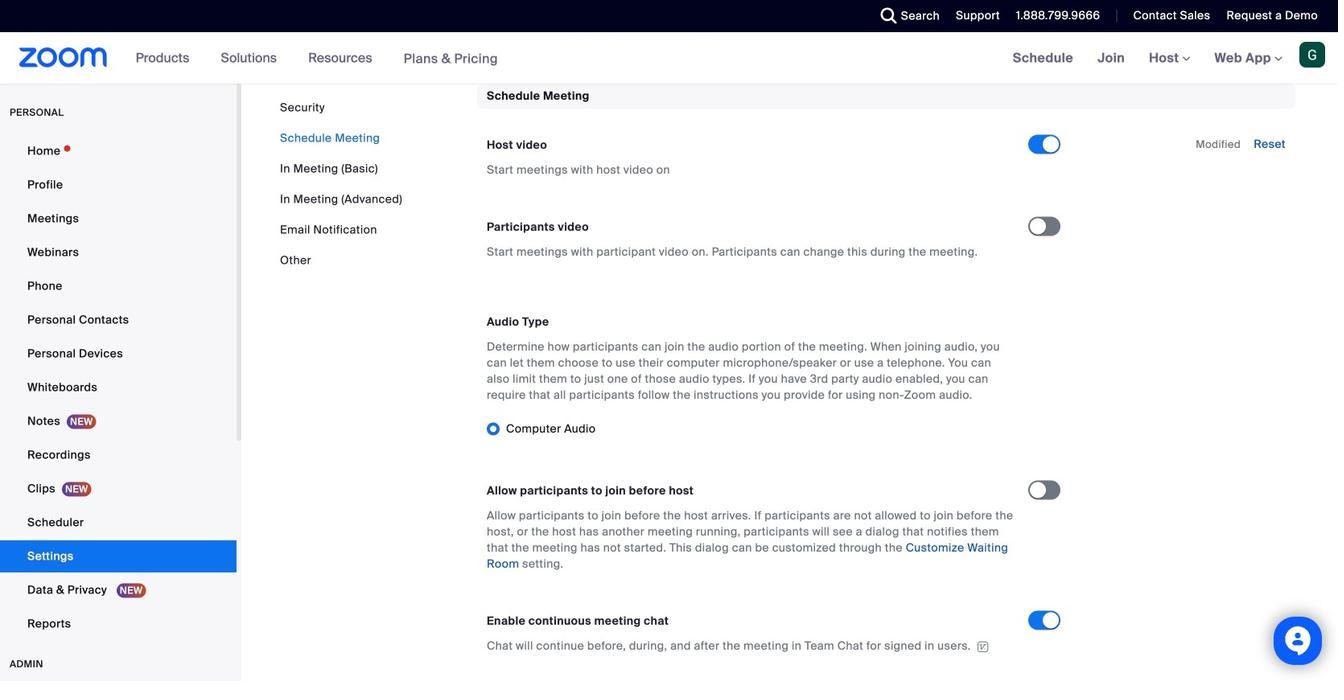 Task type: describe. For each thing, give the bounding box(es) containing it.
personal menu menu
[[0, 135, 237, 642]]

schedule meeting element
[[477, 84, 1296, 682]]



Task type: vqa. For each thing, say whether or not it's contained in the screenshot.
menu bar
yes



Task type: locate. For each thing, give the bounding box(es) containing it.
banner
[[0, 32, 1339, 85]]

zoom logo image
[[19, 47, 108, 68]]

product information navigation
[[124, 32, 510, 85]]

profile picture image
[[1300, 42, 1326, 68]]

menu bar
[[280, 100, 403, 269]]

meetings navigation
[[1001, 32, 1339, 85]]



